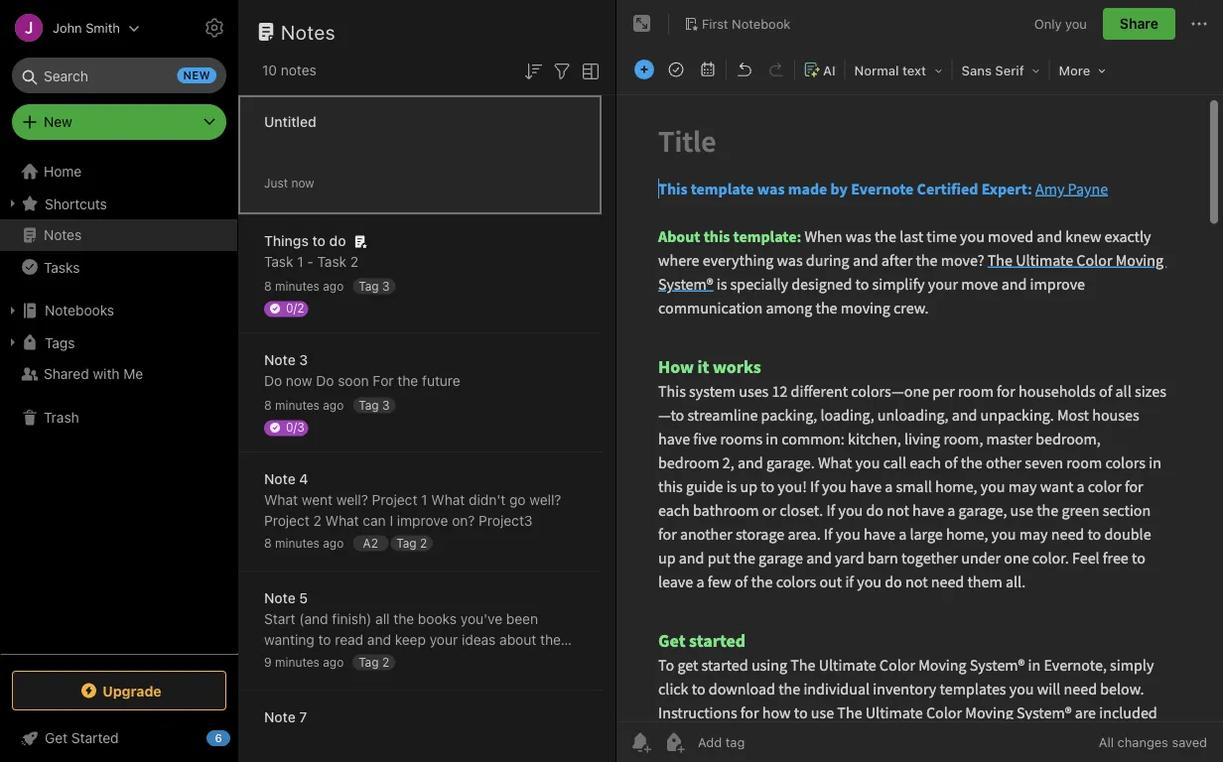 Task type: vqa. For each thing, say whether or not it's contained in the screenshot.
second 'well?'
yes



Task type: locate. For each thing, give the bounding box(es) containing it.
saved
[[1172, 735, 1208, 750]]

1 vertical spatial now
[[286, 373, 312, 389]]

8 minutes ago up 0/3 on the bottom
[[264, 399, 344, 413]]

tag 2 down improve
[[396, 536, 427, 550]]

minutes
[[275, 280, 320, 293], [275, 399, 320, 413], [275, 537, 320, 551], [275, 656, 320, 670]]

john smith
[[53, 20, 120, 35]]

More actions field
[[1188, 8, 1212, 40]]

2
[[350, 254, 359, 270], [313, 513, 322, 529], [420, 536, 427, 550], [382, 655, 389, 669]]

project down went
[[264, 513, 310, 529]]

0 horizontal spatial notes
[[44, 227, 82, 243]]

1 task from the left
[[264, 254, 293, 270]]

0 vertical spatial tag 3
[[359, 279, 390, 293]]

1 vertical spatial all
[[264, 653, 278, 669]]

2 8 from the top
[[264, 399, 272, 413]]

the
[[398, 373, 418, 389], [394, 611, 414, 628]]

well? right go
[[530, 492, 561, 508]]

all left in
[[264, 653, 278, 669]]

1 vertical spatial 8 minutes ago
[[264, 399, 344, 413]]

Sort options field
[[521, 58, 545, 83]]

note 7
[[264, 710, 307, 726]]

them
[[540, 632, 573, 648]]

first notebook button
[[677, 10, 798, 38]]

shortcuts
[[45, 195, 107, 212]]

read
[[335, 632, 364, 648]]

went
[[302, 492, 333, 508]]

9
[[264, 656, 272, 670]]

1 vertical spatial the
[[394, 611, 414, 628]]

0 vertical spatial the
[[398, 373, 418, 389]]

future
[[422, 373, 461, 389]]

2 minutes from the top
[[275, 399, 320, 413]]

task down do
[[317, 254, 347, 270]]

tag 2
[[396, 536, 427, 550], [359, 655, 389, 669]]

what
[[264, 492, 298, 508], [431, 492, 465, 508], [325, 513, 359, 529]]

1 8 minutes ago from the top
[[264, 280, 344, 293]]

0 horizontal spatial 1
[[297, 254, 304, 270]]

2 tag 3 from the top
[[359, 398, 390, 412]]

1 vertical spatial to
[[318, 632, 331, 648]]

the inside start (and finish) all the books you've been wanting to read and keep your ideas about them all in one place. tip: if you're reading a physical book, take pictu...
[[394, 611, 414, 628]]

0 horizontal spatial well?
[[336, 492, 368, 508]]

untitled
[[264, 114, 316, 130]]

well? up can
[[336, 492, 368, 508]]

1 do from the left
[[264, 373, 282, 389]]

a
[[503, 653, 510, 669]]

didn't
[[469, 492, 506, 508]]

Add tag field
[[696, 734, 845, 751]]

minutes up 0/2
[[275, 280, 320, 293]]

to left do
[[312, 233, 326, 249]]

0 vertical spatial 3
[[382, 279, 390, 293]]

0 horizontal spatial do
[[264, 373, 282, 389]]

get started
[[45, 730, 119, 747]]

tag 2 down and
[[359, 655, 389, 669]]

tree
[[0, 156, 238, 653]]

1 vertical spatial notes
[[44, 227, 82, 243]]

what up on?
[[431, 492, 465, 508]]

the up keep
[[394, 611, 414, 628]]

1 up improve
[[421, 492, 428, 508]]

now
[[291, 176, 314, 190], [286, 373, 312, 389]]

note window element
[[617, 0, 1223, 763]]

to down '(and'
[[318, 632, 331, 648]]

8 minutes ago down went
[[264, 537, 344, 551]]

tags button
[[0, 327, 237, 358]]

8 minutes ago up 0/2
[[264, 280, 344, 293]]

start
[[264, 611, 295, 628]]

task down things at the top left
[[264, 254, 293, 270]]

project up "i"
[[372, 492, 417, 508]]

3 ago from the top
[[323, 537, 344, 551]]

go
[[509, 492, 526, 508]]

1 horizontal spatial task
[[317, 254, 347, 270]]

minutes down went
[[275, 537, 320, 551]]

2 vertical spatial 8
[[264, 537, 272, 551]]

2 8 minutes ago from the top
[[264, 399, 344, 413]]

with
[[93, 366, 120, 382]]

ago down task 1 - task 2
[[323, 280, 344, 293]]

do left soon
[[316, 373, 334, 389]]

just
[[264, 176, 288, 190]]

3 note from the top
[[264, 590, 296, 607]]

click to collapse image
[[231, 726, 246, 750]]

all
[[376, 611, 390, 628], [264, 653, 278, 669]]

add filters image
[[550, 59, 574, 83]]

8 up note 5
[[264, 537, 272, 551]]

the right for at the left of page
[[398, 373, 418, 389]]

book,
[[264, 674, 300, 690]]

to
[[312, 233, 326, 249], [318, 632, 331, 648]]

2 vertical spatial 3
[[382, 398, 390, 412]]

2 left the if at the bottom of the page
[[382, 655, 389, 669]]

task image
[[662, 56, 690, 83]]

1 vertical spatial tag 3
[[359, 398, 390, 412]]

all changes saved
[[1099, 735, 1208, 750]]

do down note 3
[[264, 373, 282, 389]]

1 horizontal spatial all
[[376, 611, 390, 628]]

1 horizontal spatial 1
[[421, 492, 428, 508]]

now right just
[[291, 176, 314, 190]]

do
[[329, 233, 346, 249]]

new button
[[12, 104, 226, 140]]

only
[[1035, 16, 1062, 31]]

and
[[367, 632, 391, 648]]

1 left -
[[297, 254, 304, 270]]

1 vertical spatial 1
[[421, 492, 428, 508]]

1 horizontal spatial notes
[[281, 20, 336, 43]]

note 5
[[264, 590, 308, 607]]

note 7 button
[[238, 691, 602, 763]]

1 tag 3 from the top
[[359, 279, 390, 293]]

project3
[[479, 513, 533, 529]]

on?
[[452, 513, 475, 529]]

ago
[[323, 280, 344, 293], [323, 399, 344, 413], [323, 537, 344, 551], [323, 656, 344, 670]]

ago down soon
[[323, 399, 344, 413]]

3
[[382, 279, 390, 293], [299, 352, 308, 368], [382, 398, 390, 412]]

reading
[[451, 653, 499, 669]]

4
[[299, 471, 308, 488]]

notes up tasks
[[44, 227, 82, 243]]

0 vertical spatial tag 2
[[396, 536, 427, 550]]

4 note from the top
[[264, 710, 296, 726]]

notes up notes
[[281, 20, 336, 43]]

9 minutes ago
[[264, 656, 344, 670]]

8 down things at the top left
[[264, 280, 272, 293]]

new search field
[[26, 58, 216, 93]]

8 for task 1 - task 2
[[264, 280, 272, 293]]

tags
[[45, 334, 75, 351]]

ago left a2 at the left bottom
[[323, 537, 344, 551]]

3 8 from the top
[[264, 537, 272, 551]]

note down 0/2
[[264, 352, 296, 368]]

8 down note 3
[[264, 399, 272, 413]]

0 horizontal spatial what
[[264, 492, 298, 508]]

task 1 - task 2
[[264, 254, 359, 270]]

notes
[[281, 20, 336, 43], [44, 227, 82, 243]]

well?
[[336, 492, 368, 508], [530, 492, 561, 508]]

notes inside "link"
[[44, 227, 82, 243]]

been
[[506, 611, 538, 628]]

1 8 from the top
[[264, 280, 272, 293]]

0 horizontal spatial task
[[264, 254, 293, 270]]

wanting
[[264, 632, 315, 648]]

share button
[[1103, 8, 1176, 40]]

settings image
[[203, 16, 226, 40]]

ago right the one
[[323, 656, 344, 670]]

note up start
[[264, 590, 296, 607]]

for
[[373, 373, 394, 389]]

expand notebooks image
[[5, 303, 21, 319]]

2 down went
[[313, 513, 322, 529]]

Heading level field
[[848, 56, 950, 84]]

1 horizontal spatial project
[[372, 492, 417, 508]]

1 note from the top
[[264, 352, 296, 368]]

tag
[[359, 279, 379, 293], [359, 398, 379, 412], [396, 536, 417, 550], [359, 655, 379, 669]]

share
[[1120, 15, 1159, 32]]

Font family field
[[955, 56, 1047, 84]]

tag 3 for for
[[359, 398, 390, 412]]

trash
[[44, 410, 79, 426]]

-
[[307, 254, 314, 270]]

text
[[903, 63, 926, 78]]

2 task from the left
[[317, 254, 347, 270]]

me
[[123, 366, 143, 382]]

0 vertical spatial now
[[291, 176, 314, 190]]

all up and
[[376, 611, 390, 628]]

now down note 3
[[286, 373, 312, 389]]

normal
[[855, 63, 899, 78]]

what left can
[[325, 513, 359, 529]]

0 vertical spatial notes
[[281, 20, 336, 43]]

1
[[297, 254, 304, 270], [421, 492, 428, 508]]

what down note 4
[[264, 492, 298, 508]]

1 horizontal spatial well?
[[530, 492, 561, 508]]

you
[[1066, 16, 1087, 31]]

0 vertical spatial all
[[376, 611, 390, 628]]

1 horizontal spatial tag 2
[[396, 536, 427, 550]]

expand note image
[[631, 12, 654, 36]]

2 horizontal spatial what
[[431, 492, 465, 508]]

0 vertical spatial to
[[312, 233, 326, 249]]

undo image
[[731, 56, 759, 83]]

calendar event image
[[694, 56, 722, 83]]

2 note from the top
[[264, 471, 296, 488]]

serif
[[995, 63, 1024, 78]]

add a reminder image
[[629, 731, 652, 755]]

0 vertical spatial 8
[[264, 280, 272, 293]]

More field
[[1052, 56, 1113, 84]]

Help and Learning task checklist field
[[0, 723, 238, 755]]

1 horizontal spatial do
[[316, 373, 334, 389]]

1 vertical spatial tag 2
[[359, 655, 389, 669]]

0/3
[[286, 421, 305, 434]]

home
[[44, 163, 82, 180]]

ideas
[[462, 632, 496, 648]]

take
[[304, 674, 331, 690]]

now for do
[[286, 373, 312, 389]]

note left 7 on the bottom of the page
[[264, 710, 296, 726]]

note left 4
[[264, 471, 296, 488]]

minutes down wanting
[[275, 656, 320, 670]]

1 vertical spatial 8
[[264, 399, 272, 413]]

(and
[[299, 611, 328, 628]]

0 vertical spatial 8 minutes ago
[[264, 280, 344, 293]]

minutes up 0/3 on the bottom
[[275, 399, 320, 413]]

2 vertical spatial 8 minutes ago
[[264, 537, 344, 551]]

1 vertical spatial project
[[264, 513, 310, 529]]

2 down improve
[[420, 536, 427, 550]]

2 right -
[[350, 254, 359, 270]]

shared with me link
[[0, 358, 237, 390]]



Task type: describe. For each thing, give the bounding box(es) containing it.
upgrade
[[103, 683, 162, 699]]

a2
[[363, 536, 378, 550]]

Search text field
[[26, 58, 213, 93]]

note 3
[[264, 352, 308, 368]]

one
[[297, 653, 321, 669]]

Account field
[[0, 8, 140, 48]]

note for what
[[264, 471, 296, 488]]

notebooks link
[[0, 295, 237, 327]]

1 horizontal spatial what
[[325, 513, 359, 529]]

0 horizontal spatial project
[[264, 513, 310, 529]]

8 minutes ago for 1
[[264, 280, 344, 293]]

1 minutes from the top
[[275, 280, 320, 293]]

tree containing home
[[0, 156, 238, 653]]

2 do from the left
[[316, 373, 334, 389]]

shortcuts button
[[0, 188, 237, 219]]

ai button
[[797, 56, 843, 84]]

can
[[363, 513, 386, 529]]

8 for do now do soon for the future
[[264, 399, 272, 413]]

things to do
[[264, 233, 346, 249]]

Add filters field
[[550, 58, 574, 83]]

note for do
[[264, 352, 296, 368]]

first
[[702, 16, 728, 31]]

notebook
[[732, 16, 791, 31]]

10 notes
[[262, 62, 317, 78]]

keep
[[395, 632, 426, 648]]

1 vertical spatial 3
[[299, 352, 308, 368]]

in
[[282, 653, 293, 669]]

you've
[[461, 611, 503, 628]]

1 well? from the left
[[336, 492, 368, 508]]

0 horizontal spatial all
[[264, 653, 278, 669]]

all
[[1099, 735, 1114, 750]]

do now do soon for the future
[[264, 373, 461, 389]]

Note Editor text field
[[617, 95, 1223, 722]]

start (and finish) all the books you've been wanting to read and keep your ideas about them all in one place. tip: if you're reading a physical book, take pictu...
[[264, 611, 573, 690]]

what went well? project 1 what didn't go well? project 2 what can i improve on? project3
[[264, 492, 561, 529]]

pictu...
[[335, 674, 379, 690]]

2 inside what went well? project 1 what didn't go well? project 2 what can i improve on? project3
[[313, 513, 322, 529]]

finish)
[[332, 611, 372, 628]]

notes
[[281, 62, 317, 78]]

notes link
[[0, 219, 237, 251]]

smith
[[86, 20, 120, 35]]

add tag image
[[662, 731, 686, 755]]

1 ago from the top
[[323, 280, 344, 293]]

tasks button
[[0, 251, 237, 283]]

place.
[[325, 653, 363, 669]]

tag 3 for 2
[[359, 279, 390, 293]]

books
[[418, 611, 457, 628]]

you're
[[407, 653, 447, 669]]

note 4
[[264, 471, 308, 488]]

new
[[44, 114, 72, 130]]

just now
[[264, 176, 314, 190]]

get
[[45, 730, 68, 747]]

notebooks
[[45, 302, 114, 319]]

to inside start (and finish) all the books you've been wanting to read and keep your ideas about them all in one place. tip: if you're reading a physical book, take pictu...
[[318, 632, 331, 648]]

3 8 minutes ago from the top
[[264, 537, 344, 551]]

trash link
[[0, 402, 237, 434]]

first notebook
[[702, 16, 791, 31]]

new
[[183, 69, 211, 82]]

your
[[430, 632, 458, 648]]

now for just
[[291, 176, 314, 190]]

4 minutes from the top
[[275, 656, 320, 670]]

6
[[215, 732, 222, 745]]

i
[[390, 513, 393, 529]]

things
[[264, 233, 309, 249]]

3 for task 1 - task 2
[[382, 279, 390, 293]]

about
[[500, 632, 536, 648]]

note for start
[[264, 590, 296, 607]]

john
[[53, 20, 82, 35]]

if
[[395, 653, 403, 669]]

more
[[1059, 63, 1091, 78]]

started
[[71, 730, 119, 747]]

2 ago from the top
[[323, 399, 344, 413]]

upgrade button
[[12, 671, 226, 711]]

tasks
[[44, 259, 80, 275]]

2 well? from the left
[[530, 492, 561, 508]]

expand tags image
[[5, 335, 21, 351]]

ai
[[823, 63, 836, 78]]

improve
[[397, 513, 448, 529]]

8 minutes ago for now
[[264, 399, 344, 413]]

tip:
[[367, 653, 391, 669]]

home link
[[0, 156, 238, 188]]

note inside button
[[264, 710, 296, 726]]

5
[[299, 590, 308, 607]]

soon
[[338, 373, 369, 389]]

1 inside what went well? project 1 what didn't go well? project 2 what can i improve on? project3
[[421, 492, 428, 508]]

shared with me
[[44, 366, 143, 382]]

only you
[[1035, 16, 1087, 31]]

View options field
[[574, 58, 603, 83]]

3 for do now do soon for the future
[[382, 398, 390, 412]]

more actions image
[[1188, 12, 1212, 36]]

sans
[[962, 63, 992, 78]]

0 vertical spatial project
[[372, 492, 417, 508]]

4 ago from the top
[[323, 656, 344, 670]]

sans serif
[[962, 63, 1024, 78]]

3 minutes from the top
[[275, 537, 320, 551]]

physical
[[514, 653, 566, 669]]

0 vertical spatial 1
[[297, 254, 304, 270]]

normal text
[[855, 63, 926, 78]]

0 horizontal spatial tag 2
[[359, 655, 389, 669]]

10
[[262, 62, 277, 78]]

shared
[[44, 366, 89, 382]]

0/2
[[286, 301, 304, 315]]

Insert field
[[630, 56, 659, 83]]



